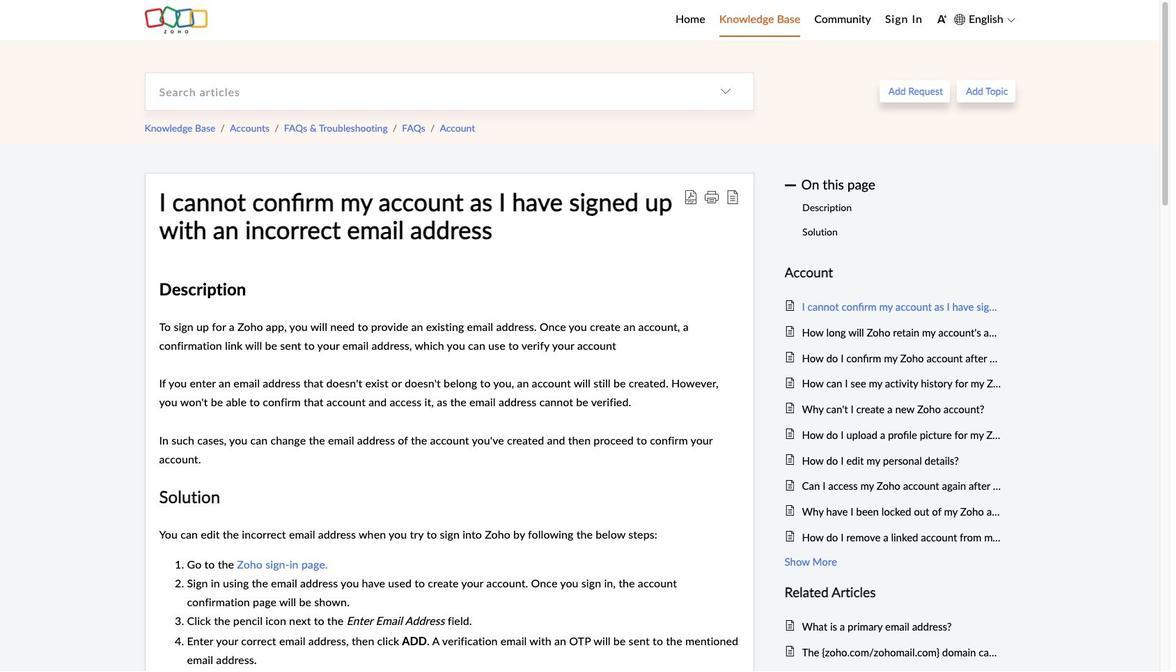 Task type: vqa. For each thing, say whether or not it's contained in the screenshot.
the User Preference image
yes



Task type: describe. For each thing, give the bounding box(es) containing it.
reader view image
[[726, 190, 740, 204]]

2 heading from the top
[[785, 582, 1002, 603]]

1 heading from the top
[[785, 262, 1002, 284]]

choose languages element
[[955, 10, 1016, 28]]

download as pdf image
[[684, 190, 698, 204]]

choose category element
[[698, 73, 754, 110]]



Task type: locate. For each thing, give the bounding box(es) containing it.
heading
[[785, 262, 1002, 284], [785, 582, 1002, 603]]

choose category image
[[720, 86, 731, 97]]

Search articles field
[[145, 73, 698, 110]]

user preference image
[[937, 14, 948, 24]]

1 vertical spatial heading
[[785, 582, 1002, 603]]

user preference element
[[937, 9, 948, 31]]

0 vertical spatial heading
[[785, 262, 1002, 284]]



